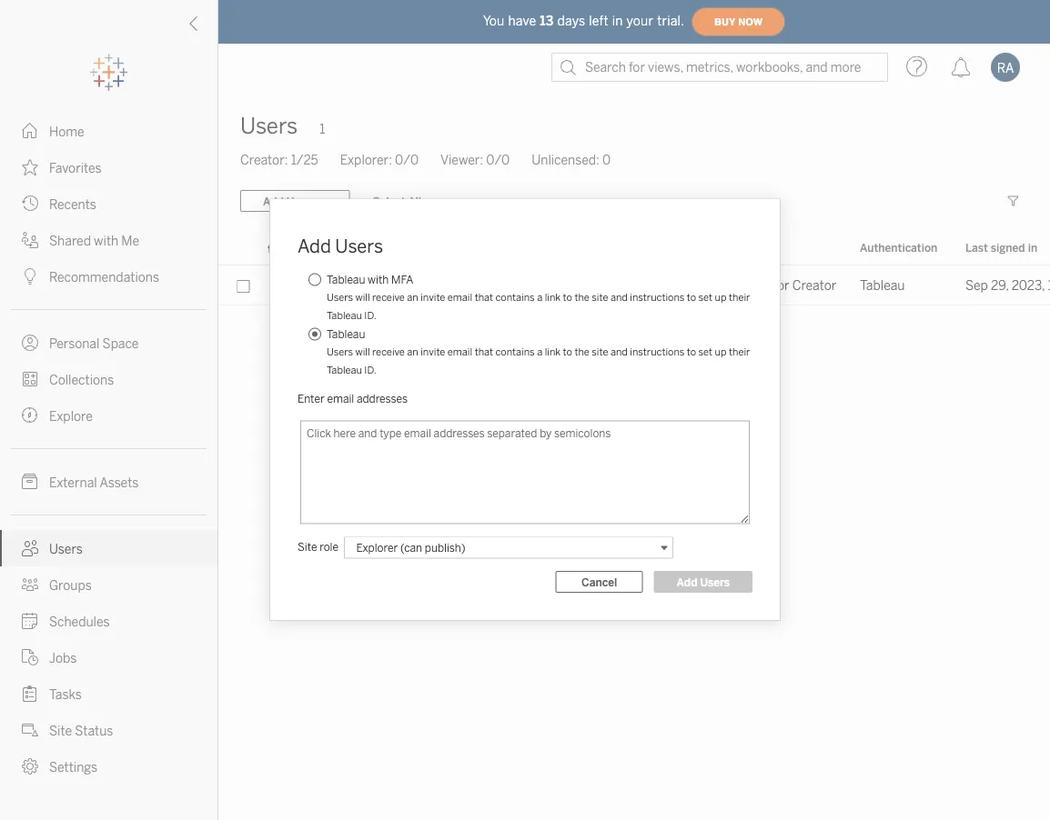 Task type: describe. For each thing, give the bounding box(es) containing it.
2 that from the top
[[475, 346, 493, 359]]

Click here and type email addresses separated by semicolons text field
[[300, 421, 750, 525]]

1 an from the top
[[407, 292, 418, 304]]

row containing ruby anderson
[[218, 266, 1050, 306]]

2 will from the top
[[355, 346, 370, 359]]

name
[[316, 241, 345, 254]]

2 link from the top
[[545, 346, 561, 359]]

settings
[[49, 760, 98, 775]]

grid containing ruby anderson
[[218, 231, 1050, 821]]

13
[[540, 13, 554, 28]]

shared with me link
[[0, 222, 217, 258]]

left
[[589, 13, 609, 28]]

site for site administrator creator
[[683, 278, 706, 293]]

home
[[49, 124, 84, 139]]

1 receive from the top
[[372, 292, 405, 304]]

personal space link
[[0, 325, 217, 361]]

by text only_f5he34f image for recommendations
[[22, 268, 38, 285]]

days
[[557, 13, 585, 28]]

groups link
[[0, 567, 217, 603]]

2 set from the top
[[698, 346, 713, 359]]

0 horizontal spatial 1
[[320, 122, 325, 137]]

recommendations
[[49, 270, 159, 285]]

settings link
[[0, 749, 217, 785]]

ruby
[[313, 278, 343, 293]]

schedules link
[[0, 603, 217, 640]]

jobs link
[[0, 640, 217, 676]]

1 set from the top
[[698, 292, 713, 304]]

1 that from the top
[[475, 292, 493, 304]]

0/0 for viewer: 0/0
[[486, 152, 510, 167]]

select
[[373, 195, 405, 208]]

2 up from the top
[[715, 346, 727, 359]]

buy
[[714, 16, 735, 28]]

role
[[320, 541, 338, 554]]

select all
[[373, 195, 421, 208]]

1 horizontal spatial in
[[1028, 241, 1038, 254]]

administrator
[[709, 278, 789, 293]]

by text only_f5he34f image for jobs
[[22, 650, 38, 666]]

enter
[[298, 392, 325, 405]]

shared with me
[[49, 233, 139, 248]]

explore
[[49, 409, 93, 424]]

by text only_f5he34f image for site status
[[22, 723, 38, 739]]

viewer:
[[440, 152, 483, 167]]

mfa
[[391, 273, 413, 286]]

site status link
[[0, 713, 217, 749]]

now
[[738, 16, 763, 28]]

buy now
[[714, 16, 763, 28]]

2 the from the top
[[575, 346, 589, 359]]

schedules
[[49, 615, 110, 630]]

by text only_f5he34f image for explore
[[22, 408, 38, 424]]

by text only_f5he34f image for collections
[[22, 371, 38, 388]]

you
[[483, 13, 505, 28]]

tableau with mfa users will receive an invite email that contains a link to the site and instructions to set up their tableau id. tableau users will receive an invite email that contains a link to the site and instructions to set up their tableau id.
[[327, 273, 750, 377]]

personal space
[[49, 336, 139, 351]]

site for site status
[[49, 724, 72, 739]]

with for mfa
[[368, 273, 389, 286]]

explorer: 0/0
[[340, 152, 419, 167]]

1 instructions from the top
[[630, 292, 685, 304]]

by text only_f5he34f image for shared with me
[[22, 232, 38, 248]]

site role
[[298, 541, 338, 554]]

recents
[[49, 197, 96, 212]]

1 a from the top
[[537, 292, 542, 304]]

collections link
[[0, 361, 217, 398]]

explore link
[[0, 398, 217, 434]]

29,
[[991, 278, 1009, 293]]

2 and from the top
[[610, 346, 628, 359]]

users link
[[0, 531, 217, 567]]

by text only_f5he34f image for settings
[[22, 759, 38, 775]]

you have 13 days left in your trial.
[[483, 13, 684, 28]]

2 instructions from the top
[[630, 346, 685, 359]]

sep
[[965, 278, 988, 293]]

cancel
[[582, 576, 617, 589]]

trial.
[[657, 13, 684, 28]]

select all button
[[361, 190, 433, 212]]

2 receive from the top
[[372, 346, 405, 359]]

jobs
[[49, 651, 77, 666]]

users inside button
[[700, 576, 730, 589]]

add users button
[[654, 571, 753, 593]]

unlicensed:
[[532, 152, 600, 167]]

0
[[602, 152, 611, 167]]

status
[[75, 724, 113, 739]]

1 will from the top
[[355, 292, 370, 304]]

0 vertical spatial in
[[612, 13, 623, 28]]

2 vertical spatial email
[[327, 392, 354, 405]]

site administrator creator
[[683, 278, 837, 293]]

buy now button
[[692, 7, 785, 36]]

by text only_f5he34f image for users
[[22, 541, 38, 557]]

option group containing tableau with mfa
[[303, 271, 753, 380]]

all
[[408, 195, 421, 208]]



Task type: vqa. For each thing, say whether or not it's contained in the screenshot.
Select
yes



Task type: locate. For each thing, give the bounding box(es) containing it.
in right signed
[[1028, 241, 1038, 254]]

creator: 1/25
[[240, 152, 318, 167]]

by text only_f5he34f image left 'personal'
[[22, 335, 38, 351]]

0 vertical spatial invite
[[421, 292, 445, 304]]

your
[[627, 13, 653, 28]]

an down mfa
[[407, 292, 418, 304]]

will up "enter email addresses"
[[355, 346, 370, 359]]

0 vertical spatial email
[[448, 292, 472, 304]]

in
[[612, 13, 623, 28], [1028, 241, 1038, 254]]

anderson
[[345, 278, 402, 293]]

enter email addresses
[[298, 392, 408, 405]]

display
[[275, 241, 313, 254]]

by text only_f5he34f image inside site status link
[[22, 723, 38, 739]]

0 vertical spatial that
[[475, 292, 493, 304]]

1/25
[[291, 152, 318, 167]]

0 vertical spatial instructions
[[630, 292, 685, 304]]

0/0 right explorer:
[[395, 152, 419, 167]]

0 vertical spatial up
[[715, 292, 727, 304]]

users inside main navigation. press the up and down arrow keys to access links. element
[[49, 542, 83, 557]]

tasks link
[[0, 676, 217, 713]]

0 horizontal spatial add users
[[298, 235, 383, 257]]

1 site from the top
[[592, 292, 608, 304]]

site status
[[49, 724, 113, 739]]

0 vertical spatial link
[[545, 292, 561, 304]]

0 horizontal spatial in
[[612, 13, 623, 28]]

by text only_f5he34f image for tasks
[[22, 686, 38, 702]]

1 vertical spatial in
[[1028, 241, 1038, 254]]

1 and from the top
[[610, 292, 628, 304]]

an
[[407, 292, 418, 304], [407, 346, 418, 359]]

site
[[592, 292, 608, 304], [592, 346, 608, 359]]

1 horizontal spatial with
[[368, 273, 389, 286]]

2 invite from the top
[[421, 346, 445, 359]]

6 by text only_f5he34f image from the top
[[22, 577, 38, 593]]

by text only_f5he34f image inside users link
[[22, 541, 38, 557]]

4 by text only_f5he34f image from the top
[[22, 474, 38, 490]]

by text only_f5he34f image left external
[[22, 474, 38, 490]]

1 invite from the top
[[421, 292, 445, 304]]

7 by text only_f5he34f image from the top
[[22, 650, 38, 666]]

1 vertical spatial invite
[[421, 346, 445, 359]]

by text only_f5he34f image left settings
[[22, 759, 38, 775]]

1 contains from the top
[[496, 292, 535, 304]]

1 vertical spatial their
[[729, 346, 750, 359]]

2 a from the top
[[537, 346, 542, 359]]

0 horizontal spatial 0/0
[[395, 152, 419, 167]]

have
[[508, 13, 536, 28]]

by text only_f5he34f image inside shared with me link
[[22, 232, 38, 248]]

id. down anderson
[[364, 310, 376, 322]]

signed
[[991, 241, 1025, 254]]

8 by text only_f5he34f image from the top
[[22, 723, 38, 739]]

1 by text only_f5he34f image from the top
[[22, 159, 38, 176]]

add users
[[298, 235, 383, 257], [677, 576, 730, 589]]

0 horizontal spatial add
[[298, 235, 331, 257]]

3 by text only_f5he34f image from the top
[[22, 268, 38, 285]]

1 vertical spatial that
[[475, 346, 493, 359]]

1 link from the top
[[545, 292, 561, 304]]

0/0 right "viewer:"
[[486, 152, 510, 167]]

1 id. from the top
[[364, 310, 376, 322]]

0 vertical spatial will
[[355, 292, 370, 304]]

recents link
[[0, 186, 217, 222]]

add up ruby
[[298, 235, 331, 257]]

7 by text only_f5he34f image from the top
[[22, 686, 38, 702]]

option group
[[303, 271, 753, 380]]

site inside row
[[683, 278, 706, 293]]

receive
[[372, 292, 405, 304], [372, 346, 405, 359]]

creator
[[792, 278, 837, 293]]

2 contains from the top
[[496, 346, 535, 359]]

space
[[102, 336, 139, 351]]

6 by text only_f5he34f image from the top
[[22, 613, 38, 630]]

add right cancel button
[[677, 576, 697, 589]]

receive up addresses
[[372, 346, 405, 359]]

0 vertical spatial a
[[537, 292, 542, 304]]

0 vertical spatial and
[[610, 292, 628, 304]]

id.
[[364, 310, 376, 322], [364, 364, 376, 377]]

main navigation. press the up and down arrow keys to access links. element
[[0, 113, 217, 785]]

2 site from the top
[[592, 346, 608, 359]]

by text only_f5he34f image left the schedules
[[22, 613, 38, 630]]

1 vertical spatial site
[[298, 541, 317, 554]]

email
[[448, 292, 472, 304], [448, 346, 472, 359], [327, 392, 354, 405]]

explorer:
[[340, 152, 392, 167]]

1 the from the top
[[575, 292, 589, 304]]

2 horizontal spatial site
[[683, 278, 706, 293]]

by text only_f5he34f image left jobs
[[22, 650, 38, 666]]

1 vertical spatial up
[[715, 346, 727, 359]]

cancel button
[[556, 571, 643, 593]]

1 horizontal spatial site
[[298, 541, 317, 554]]

their
[[729, 292, 750, 304], [729, 346, 750, 359]]

1 inside row
[[1048, 278, 1050, 293]]

in right left
[[612, 13, 623, 28]]

their left creator
[[729, 292, 750, 304]]

by text only_f5he34f image left groups at the left
[[22, 577, 38, 593]]

0 vertical spatial with
[[94, 233, 118, 248]]

0 vertical spatial an
[[407, 292, 418, 304]]

1 vertical spatial the
[[575, 346, 589, 359]]

1 vertical spatial add
[[677, 576, 697, 589]]

will right ruby
[[355, 292, 370, 304]]

1 vertical spatial and
[[610, 346, 628, 359]]

tasks
[[49, 687, 82, 702]]

2 vertical spatial site
[[49, 724, 72, 739]]

site for site role
[[298, 541, 317, 554]]

0 vertical spatial site
[[592, 292, 608, 304]]

0/0 for explorer: 0/0
[[395, 152, 419, 167]]

instructions
[[630, 292, 685, 304], [630, 346, 685, 359]]

with inside main navigation. press the up and down arrow keys to access links. element
[[94, 233, 118, 248]]

by text only_f5he34f image inside groups link
[[22, 577, 38, 593]]

by text only_f5he34f image inside external assets link
[[22, 474, 38, 490]]

shared
[[49, 233, 91, 248]]

recommendations link
[[0, 258, 217, 295]]

by text only_f5he34f image for recents
[[22, 196, 38, 212]]

last
[[965, 241, 988, 254]]

0 vertical spatial receive
[[372, 292, 405, 304]]

by text only_f5he34f image left "site status"
[[22, 723, 38, 739]]

rubyanndersson@gmail.com
[[501, 278, 668, 293]]

authentication
[[860, 241, 938, 254]]

unlicensed: 0
[[532, 152, 611, 167]]

by text only_f5he34f image inside favorites link
[[22, 159, 38, 176]]

1 0/0 from the left
[[395, 152, 419, 167]]

by text only_f5he34f image left home
[[22, 123, 38, 139]]

id. up addresses
[[364, 364, 376, 377]]

by text only_f5he34f image inside tasks "link"
[[22, 686, 38, 702]]

1 vertical spatial 1
[[1048, 278, 1050, 293]]

1 vertical spatial add users
[[677, 576, 730, 589]]

tableau inside row
[[860, 278, 905, 293]]

1 up from the top
[[715, 292, 727, 304]]

3 by text only_f5he34f image from the top
[[22, 335, 38, 351]]

grid
[[218, 231, 1050, 821]]

1 vertical spatial id.
[[364, 364, 376, 377]]

1 vertical spatial email
[[448, 346, 472, 359]]

2 by text only_f5he34f image from the top
[[22, 196, 38, 212]]

1 by text only_f5he34f image from the top
[[22, 123, 38, 139]]

by text only_f5he34f image for schedules
[[22, 613, 38, 630]]

0 vertical spatial set
[[698, 292, 713, 304]]

5 by text only_f5he34f image from the top
[[22, 408, 38, 424]]

add inside button
[[677, 576, 697, 589]]

personal
[[49, 336, 100, 351]]

0 horizontal spatial with
[[94, 233, 118, 248]]

0 vertical spatial the
[[575, 292, 589, 304]]

0 vertical spatial site
[[683, 278, 706, 293]]

2 an from the top
[[407, 346, 418, 359]]

2 their from the top
[[729, 346, 750, 359]]

1 vertical spatial receive
[[372, 346, 405, 359]]

by text only_f5he34f image left recents
[[22, 196, 38, 212]]

site left administrator
[[683, 278, 706, 293]]

by text only_f5he34f image inside schedules link
[[22, 613, 38, 630]]

by text only_f5he34f image for home
[[22, 123, 38, 139]]

by text only_f5he34f image inside explore 'link'
[[22, 408, 38, 424]]

1 vertical spatial with
[[368, 273, 389, 286]]

with for me
[[94, 233, 118, 248]]

row
[[218, 266, 1050, 306]]

1 vertical spatial a
[[537, 346, 542, 359]]

0 vertical spatial 1
[[320, 122, 325, 137]]

creator:
[[240, 152, 288, 167]]

4 by text only_f5he34f image from the top
[[22, 371, 38, 388]]

1 vertical spatial site
[[592, 346, 608, 359]]

by text only_f5he34f image
[[22, 159, 38, 176], [22, 232, 38, 248], [22, 268, 38, 285], [22, 474, 38, 490], [22, 541, 38, 557], [22, 613, 38, 630], [22, 650, 38, 666], [22, 759, 38, 775]]

1 vertical spatial link
[[545, 346, 561, 359]]

groups
[[49, 578, 92, 593]]

1 vertical spatial instructions
[[630, 346, 685, 359]]

last signed in
[[965, 241, 1038, 254]]

with left me
[[94, 233, 118, 248]]

by text only_f5he34f image inside settings link
[[22, 759, 38, 775]]

by text only_f5he34f image left 'shared'
[[22, 232, 38, 248]]

by text only_f5he34f image left favorites
[[22, 159, 38, 176]]

receive down mfa
[[372, 292, 405, 304]]

by text only_f5he34f image for groups
[[22, 577, 38, 593]]

0 horizontal spatial site
[[49, 724, 72, 739]]

by text only_f5he34f image left tasks
[[22, 686, 38, 702]]

with left mfa
[[368, 273, 389, 286]]

by text only_f5he34f image inside jobs link
[[22, 650, 38, 666]]

display name
[[275, 241, 345, 254]]

by text only_f5he34f image inside the recents link
[[22, 196, 38, 212]]

by text only_f5he34f image up groups link
[[22, 541, 38, 557]]

1 vertical spatial will
[[355, 346, 370, 359]]

0 vertical spatial add users
[[298, 235, 383, 257]]

by text only_f5he34f image inside the personal space link
[[22, 335, 38, 351]]

with
[[94, 233, 118, 248], [368, 273, 389, 286]]

add users inside button
[[677, 576, 730, 589]]

0/0
[[395, 152, 419, 167], [486, 152, 510, 167]]

the
[[575, 292, 589, 304], [575, 346, 589, 359]]

an up addresses
[[407, 346, 418, 359]]

assets
[[100, 475, 139, 490]]

set
[[698, 292, 713, 304], [698, 346, 713, 359]]

by text only_f5he34f image left 'explore'
[[22, 408, 38, 424]]

by text only_f5he34f image
[[22, 123, 38, 139], [22, 196, 38, 212], [22, 335, 38, 351], [22, 371, 38, 388], [22, 408, 38, 424], [22, 577, 38, 593], [22, 686, 38, 702], [22, 723, 38, 739]]

with inside tableau with mfa users will receive an invite email that contains a link to the site and instructions to set up their tableau id. tableau users will receive an invite email that contains a link to the site and instructions to set up their tableau id.
[[368, 273, 389, 286]]

by text only_f5he34f image for favorites
[[22, 159, 38, 176]]

favorites
[[49, 161, 102, 176]]

addresses
[[357, 392, 408, 405]]

sep 29, 2023, 1
[[965, 278, 1050, 293]]

tableau
[[327, 273, 365, 286], [860, 278, 905, 293], [327, 310, 362, 322], [327, 328, 365, 341], [327, 364, 362, 377]]

1 vertical spatial set
[[698, 346, 713, 359]]

invite
[[421, 292, 445, 304], [421, 346, 445, 359]]

by text only_f5he34f image for personal space
[[22, 335, 38, 351]]

up
[[715, 292, 727, 304], [715, 346, 727, 359]]

me
[[121, 233, 139, 248]]

site inside main navigation. press the up and down arrow keys to access links. element
[[49, 724, 72, 739]]

1 horizontal spatial 0/0
[[486, 152, 510, 167]]

site left status
[[49, 724, 72, 739]]

1 vertical spatial contains
[[496, 346, 535, 359]]

1 horizontal spatial 1
[[1048, 278, 1050, 293]]

by text only_f5he34f image inside home link
[[22, 123, 38, 139]]

collections
[[49, 373, 114, 388]]

external
[[49, 475, 97, 490]]

0 vertical spatial add
[[298, 235, 331, 257]]

by text only_f5he34f image for external assets
[[22, 474, 38, 490]]

a
[[537, 292, 542, 304], [537, 346, 542, 359]]

users
[[240, 113, 298, 139], [335, 235, 383, 257], [327, 292, 353, 304], [327, 346, 353, 359], [49, 542, 83, 557], [700, 576, 730, 589]]

2 0/0 from the left
[[486, 152, 510, 167]]

site left role
[[298, 541, 317, 554]]

0 vertical spatial their
[[729, 292, 750, 304]]

external assets link
[[0, 464, 217, 500]]

by text only_f5he34f image inside collections link
[[22, 371, 38, 388]]

their down administrator
[[729, 346, 750, 359]]

favorites link
[[0, 149, 217, 186]]

by text only_f5he34f image left the recommendations
[[22, 268, 38, 285]]

viewer: 0/0
[[440, 152, 510, 167]]

1 vertical spatial an
[[407, 346, 418, 359]]

2 by text only_f5he34f image from the top
[[22, 232, 38, 248]]

external assets
[[49, 475, 139, 490]]

1 horizontal spatial add users
[[677, 576, 730, 589]]

8 by text only_f5he34f image from the top
[[22, 759, 38, 775]]

navigation panel element
[[0, 55, 217, 785]]

2 id. from the top
[[364, 364, 376, 377]]

1
[[320, 122, 325, 137], [1048, 278, 1050, 293]]

1 their from the top
[[729, 292, 750, 304]]

2023,
[[1012, 278, 1045, 293]]

ruby anderson link
[[313, 266, 402, 306]]

0 vertical spatial contains
[[496, 292, 535, 304]]

5 by text only_f5he34f image from the top
[[22, 541, 38, 557]]

home link
[[0, 113, 217, 149]]

0 vertical spatial id.
[[364, 310, 376, 322]]

by text only_f5he34f image left collections
[[22, 371, 38, 388]]

1 horizontal spatial add
[[677, 576, 697, 589]]

by text only_f5he34f image inside recommendations link
[[22, 268, 38, 285]]

ruby anderson
[[313, 278, 402, 293]]



